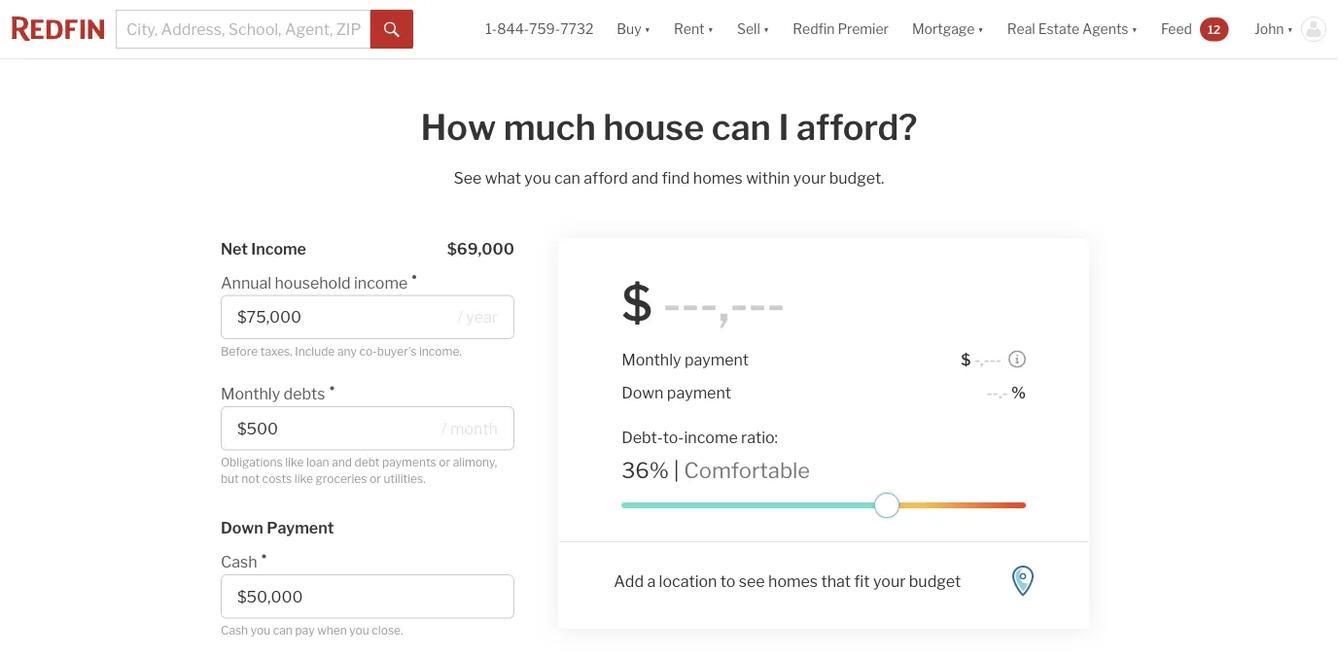 Task type: locate. For each thing, give the bounding box(es) containing it.
can left 'i'
[[712, 106, 771, 149]]

and
[[632, 168, 659, 187], [332, 456, 352, 470]]

payment
[[267, 519, 334, 538]]

1 horizontal spatial and
[[632, 168, 659, 187]]

0 vertical spatial like
[[285, 456, 304, 470]]

payment for monthly payment
[[685, 350, 749, 369]]

mortgage ▾
[[912, 21, 984, 37]]

you
[[525, 168, 551, 187], [251, 624, 271, 638], [349, 624, 369, 638]]

rent ▾ button
[[662, 0, 726, 58]]

john ▾
[[1255, 21, 1294, 37]]

homes right 'find' at top
[[693, 168, 743, 187]]

0 vertical spatial $
[[622, 274, 653, 333]]

36%
[[622, 457, 669, 484]]

1 horizontal spatial your
[[873, 572, 906, 591]]

obligations
[[221, 456, 283, 470]]

-
[[663, 274, 681, 333], [681, 274, 700, 333], [700, 274, 718, 333], [748, 274, 767, 333], [767, 274, 785, 333], [974, 350, 980, 369], [990, 350, 996, 369], [996, 350, 1002, 369], [987, 383, 993, 402], [993, 383, 999, 402]]

Annual household income text field
[[237, 308, 449, 327]]

debt-to-income ratio:
[[622, 428, 778, 447]]

1 vertical spatial /
[[442, 419, 447, 438]]

cash inside 'element'
[[221, 553, 257, 572]]

2 cash from the top
[[221, 624, 248, 638]]

payment down monthly payment
[[667, 383, 731, 402]]

ratio:
[[741, 428, 778, 447]]

1 horizontal spatial $
[[961, 350, 971, 369]]

0 horizontal spatial your
[[793, 168, 826, 187]]

income
[[354, 273, 408, 292], [684, 428, 738, 447]]

/ month
[[442, 419, 498, 438]]

1 horizontal spatial or
[[439, 456, 450, 470]]

0 horizontal spatial income
[[354, 273, 408, 292]]

monthly debts. required field. element
[[221, 375, 505, 407]]

$ for $ ---,---
[[622, 274, 653, 333]]

,- up monthly payment
[[718, 274, 748, 333]]

like left loan
[[285, 456, 304, 470]]

find
[[662, 168, 690, 187]]

1 cash from the top
[[221, 553, 257, 572]]

you left pay
[[251, 624, 271, 638]]

homes right see
[[768, 572, 818, 591]]

buy ▾ button
[[617, 0, 651, 58]]

,-
[[718, 274, 748, 333], [980, 350, 990, 369]]

down for down payment
[[622, 383, 664, 402]]

and up groceries
[[332, 456, 352, 470]]

1 vertical spatial and
[[332, 456, 352, 470]]

▾ for buy ▾
[[644, 21, 651, 37]]

can left afford at the left of the page
[[554, 168, 581, 187]]

like
[[285, 456, 304, 470], [295, 472, 313, 486]]

payment
[[685, 350, 749, 369], [667, 383, 731, 402]]

utilities.
[[384, 472, 426, 486]]

1 vertical spatial down
[[221, 519, 263, 538]]

0 horizontal spatial you
[[251, 624, 271, 638]]

36% | comfortable
[[622, 457, 810, 484]]

down
[[622, 383, 664, 402], [221, 519, 263, 538]]

redfin premier
[[793, 21, 889, 37]]

▾ right john
[[1287, 21, 1294, 37]]

▾ for rent ▾
[[708, 21, 714, 37]]

▾ for mortgage ▾
[[978, 21, 984, 37]]

1 horizontal spatial down
[[622, 383, 664, 402]]

can left pay
[[273, 624, 293, 638]]

1 horizontal spatial can
[[554, 168, 581, 187]]

that
[[821, 572, 851, 591]]

6 ▾ from the left
[[1287, 21, 1294, 37]]

submit search image
[[384, 22, 400, 38]]

0 vertical spatial /
[[457, 308, 463, 327]]

1 vertical spatial homes
[[768, 572, 818, 591]]

1 vertical spatial monthly
[[221, 385, 280, 404]]

▾ right rent
[[708, 21, 714, 37]]

loan
[[306, 456, 329, 470]]

0 vertical spatial down
[[622, 383, 664, 402]]

down up debt-
[[622, 383, 664, 402]]

real estate agents ▾ button
[[996, 0, 1150, 58]]

or left alimony, at bottom
[[439, 456, 450, 470]]

▾ right the sell
[[763, 21, 770, 37]]

your right fit
[[873, 572, 906, 591]]

1 horizontal spatial income
[[684, 428, 738, 447]]

1 vertical spatial can
[[554, 168, 581, 187]]

1 ▾ from the left
[[644, 21, 651, 37]]

close.
[[372, 624, 403, 638]]

1 horizontal spatial homes
[[768, 572, 818, 591]]

mortgage
[[912, 21, 975, 37]]

income up 36% | comfortable
[[684, 428, 738, 447]]

buy
[[617, 21, 642, 37]]

down payment
[[622, 383, 731, 402]]

2 horizontal spatial you
[[525, 168, 551, 187]]

0 horizontal spatial monthly
[[221, 385, 280, 404]]

1 vertical spatial $
[[961, 350, 971, 369]]

0 horizontal spatial homes
[[693, 168, 743, 187]]

,- up --.- %
[[980, 350, 990, 369]]

income up annual household income text field
[[354, 273, 408, 292]]

what
[[485, 168, 521, 187]]

monthly up down payment
[[622, 350, 681, 369]]

monthly
[[622, 350, 681, 369], [221, 385, 280, 404]]

monthly inside "element"
[[221, 385, 280, 404]]

co-
[[359, 344, 377, 358]]

like down loan
[[295, 472, 313, 486]]

0 horizontal spatial ,-
[[718, 274, 748, 333]]

2 horizontal spatial can
[[712, 106, 771, 149]]

real estate agents ▾ link
[[1007, 0, 1138, 58]]

0 horizontal spatial can
[[273, 624, 293, 638]]

feed
[[1161, 21, 1192, 37]]

homes
[[693, 168, 743, 187], [768, 572, 818, 591]]

debt
[[355, 456, 380, 470]]

map push pin image
[[1012, 566, 1034, 597]]

and left 'find' at top
[[632, 168, 659, 187]]

None range field
[[622, 493, 1026, 518]]

▾ right mortgage
[[978, 21, 984, 37]]

see
[[739, 572, 765, 591]]

4 ▾ from the left
[[978, 21, 984, 37]]

you right "when"
[[349, 624, 369, 638]]

or down debt
[[370, 472, 381, 486]]

0 vertical spatial can
[[712, 106, 771, 149]]

0 vertical spatial monthly
[[622, 350, 681, 369]]

net income
[[221, 239, 306, 258]]

income inside annual household income. required field. element
[[354, 273, 408, 292]]

budget
[[909, 572, 961, 591]]

|
[[674, 457, 679, 484]]

cash left pay
[[221, 624, 248, 638]]

3 ▾ from the left
[[763, 21, 770, 37]]

cash down down payment
[[221, 553, 257, 572]]

7732
[[560, 21, 594, 37]]

much
[[503, 106, 596, 149]]

1 horizontal spatial ,-
[[980, 350, 990, 369]]

1 horizontal spatial monthly
[[622, 350, 681, 369]]

you right what
[[525, 168, 551, 187]]

844-
[[497, 21, 529, 37]]

1 vertical spatial income
[[684, 428, 738, 447]]

can
[[712, 106, 771, 149], [554, 168, 581, 187], [273, 624, 293, 638]]

▾ right buy
[[644, 21, 651, 37]]

alimony,
[[453, 456, 497, 470]]

%
[[1011, 383, 1026, 402]]

0 vertical spatial homes
[[693, 168, 743, 187]]

monthly down before
[[221, 385, 280, 404]]

0 horizontal spatial down
[[221, 519, 263, 538]]

/ left month at the bottom of page
[[442, 419, 447, 438]]

rent ▾
[[674, 21, 714, 37]]

or
[[439, 456, 450, 470], [370, 472, 381, 486]]

payment up down payment
[[685, 350, 749, 369]]

/ left year
[[457, 308, 463, 327]]

your right within
[[793, 168, 826, 187]]

0 vertical spatial payment
[[685, 350, 749, 369]]

payments
[[382, 456, 436, 470]]

afford
[[584, 168, 628, 187]]

0 horizontal spatial or
[[370, 472, 381, 486]]

down down "not"
[[221, 519, 263, 538]]

can for you
[[554, 168, 581, 187]]

▾ right agents
[[1132, 21, 1138, 37]]

0 horizontal spatial and
[[332, 456, 352, 470]]

mortgage ▾ button
[[912, 0, 984, 58]]

12
[[1208, 22, 1221, 36]]

0 horizontal spatial /
[[442, 419, 447, 438]]

▾ for sell ▾
[[763, 21, 770, 37]]

/ for / year
[[457, 308, 463, 327]]

income for to-
[[684, 428, 738, 447]]

0 vertical spatial income
[[354, 273, 408, 292]]

1 vertical spatial your
[[873, 572, 906, 591]]

0 horizontal spatial $
[[622, 274, 653, 333]]

2 ▾ from the left
[[708, 21, 714, 37]]

1 vertical spatial cash
[[221, 624, 248, 638]]

0 vertical spatial cash
[[221, 553, 257, 572]]

1 horizontal spatial /
[[457, 308, 463, 327]]

pay
[[295, 624, 315, 638]]

1 vertical spatial payment
[[667, 383, 731, 402]]

2 vertical spatial can
[[273, 624, 293, 638]]

cash
[[221, 553, 257, 572], [221, 624, 248, 638]]



Task type: vqa. For each thing, say whether or not it's contained in the screenshot.
the "SOLD"
no



Task type: describe. For each thing, give the bounding box(es) containing it.
City, Address, School, Agent, ZIP search field
[[116, 10, 371, 49]]

any
[[337, 344, 357, 358]]

how much house can i afford?
[[421, 106, 918, 149]]

income
[[251, 239, 306, 258]]

$ ---,---
[[622, 274, 785, 333]]

i
[[778, 106, 789, 149]]

annual household income
[[221, 273, 408, 292]]

payment for down payment
[[667, 383, 731, 402]]

monthly for monthly debts
[[221, 385, 280, 404]]

$ for $ -,---
[[961, 350, 971, 369]]

afford?
[[797, 106, 918, 149]]

comfortable
[[684, 457, 810, 484]]

debts
[[284, 385, 325, 404]]

rent ▾ button
[[674, 0, 714, 58]]

1 vertical spatial or
[[370, 472, 381, 486]]

budget.
[[829, 168, 885, 187]]

obligations like loan and debt payments or alimony, but not costs like groceries or utilities.
[[221, 456, 497, 486]]

759-
[[529, 21, 560, 37]]

add a location to see homes that fit your budget
[[614, 572, 961, 591]]

1 vertical spatial like
[[295, 472, 313, 486]]

before taxes. include any co-buyer's income.
[[221, 344, 462, 358]]

sell ▾ button
[[726, 0, 781, 58]]

--.- %
[[987, 383, 1026, 402]]

see
[[454, 168, 482, 187]]

household
[[275, 273, 351, 292]]

down for down payment
[[221, 519, 263, 538]]

before
[[221, 344, 258, 358]]

annual
[[221, 273, 271, 292]]

5 ▾ from the left
[[1132, 21, 1138, 37]]

0 vertical spatial and
[[632, 168, 659, 187]]

cash. required field. element
[[221, 543, 505, 575]]

Monthly debts text field
[[237, 419, 435, 438]]

when
[[317, 624, 347, 638]]

income.
[[419, 344, 462, 358]]

premier
[[838, 21, 889, 37]]

year
[[466, 308, 498, 327]]

see what you can afford and find homes within your budget.
[[454, 168, 885, 187]]

rent
[[674, 21, 705, 37]]

net
[[221, 239, 248, 258]]

1-844-759-7732
[[486, 21, 594, 37]]

groceries
[[316, 472, 367, 486]]

0 vertical spatial your
[[793, 168, 826, 187]]

taxes.
[[260, 344, 293, 358]]

location
[[659, 572, 717, 591]]

1-844-759-7732 link
[[486, 21, 594, 37]]

fit
[[854, 572, 870, 591]]

real
[[1007, 21, 1035, 37]]

buy ▾ button
[[605, 0, 662, 58]]

sell ▾
[[737, 21, 770, 37]]

cash you can pay when you close.
[[221, 624, 403, 638]]

$ -,---
[[961, 350, 1002, 369]]

redfin
[[793, 21, 835, 37]]

redfin premier button
[[781, 0, 901, 58]]

1 horizontal spatial you
[[349, 624, 369, 638]]

mortgage ▾ button
[[901, 0, 996, 58]]

0 vertical spatial or
[[439, 456, 450, 470]]

not
[[241, 472, 260, 486]]

/ for / month
[[442, 419, 447, 438]]

to
[[721, 572, 736, 591]]

buy ▾
[[617, 21, 651, 37]]

cash for cash you can pay when you close.
[[221, 624, 248, 638]]

how
[[421, 106, 496, 149]]

monthly payment
[[622, 350, 749, 369]]

within
[[746, 168, 790, 187]]

debt-
[[622, 428, 663, 447]]

to-
[[663, 428, 684, 447]]

1 vertical spatial ,-
[[980, 350, 990, 369]]

▾ for john ▾
[[1287, 21, 1294, 37]]

/ year
[[457, 308, 498, 327]]

real estate agents ▾
[[1007, 21, 1138, 37]]

income for household
[[354, 273, 408, 292]]

down payment
[[221, 519, 334, 538]]

Cash text field
[[237, 587, 498, 606]]

add
[[614, 572, 644, 591]]

but
[[221, 472, 239, 486]]

annual household income. required field. element
[[221, 264, 505, 295]]

sell ▾ button
[[737, 0, 770, 58]]

and inside obligations like loan and debt payments or alimony, but not costs like groceries or utilities.
[[332, 456, 352, 470]]

cash for cash
[[221, 553, 257, 572]]

buyer's
[[377, 344, 417, 358]]

month
[[450, 419, 498, 438]]

$69,000
[[447, 239, 514, 258]]

1-
[[486, 21, 497, 37]]

costs
[[262, 472, 292, 486]]

can for house
[[712, 106, 771, 149]]

john
[[1255, 21, 1284, 37]]

house
[[603, 106, 704, 149]]

include
[[295, 344, 335, 358]]

.-
[[999, 383, 1008, 402]]

monthly for monthly payment
[[622, 350, 681, 369]]

estate
[[1038, 21, 1080, 37]]

0 vertical spatial ,-
[[718, 274, 748, 333]]



